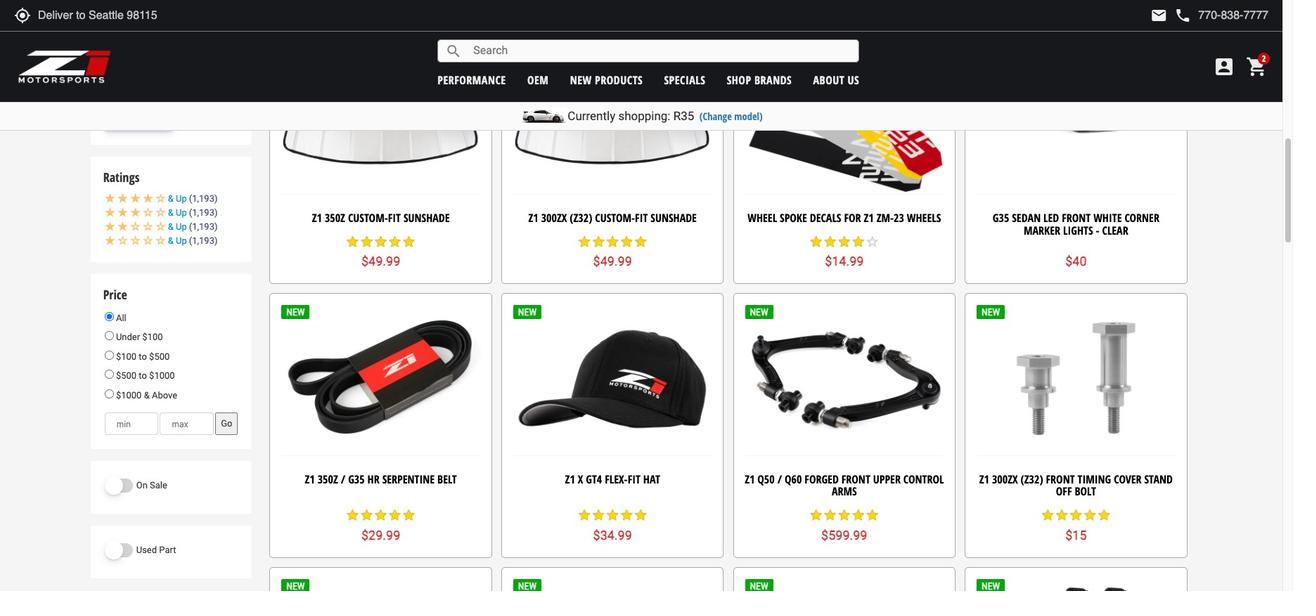 Task type: vqa. For each thing, say whether or not it's contained in the screenshot.


Task type: describe. For each thing, give the bounding box(es) containing it.
show
[[116, 116, 138, 127]]

show more button
[[105, 113, 173, 131]]

z1 for z1 motorsports
[[120, 19, 131, 30]]

serpentine
[[383, 472, 435, 487]]

1 1,193 from the top
[[192, 194, 215, 204]]

new
[[570, 72, 592, 88]]

lights
[[1064, 223, 1094, 238]]

1641
[[193, 20, 212, 30]]

star star star star star $29.99
[[346, 509, 416, 543]]

star star star star star_border $14.99
[[810, 235, 880, 269]]

stand
[[1145, 472, 1174, 487]]

0 horizontal spatial g35
[[348, 472, 365, 487]]

z1 for z1 x gt4 flex-fit hat
[[565, 472, 575, 487]]

off
[[1057, 484, 1073, 500]]

star star star star star $49.99 for custom-
[[578, 235, 648, 269]]

on
[[136, 481, 148, 491]]

300zx for z1 300zx (z32) front timing cover stand off bolt
[[993, 472, 1019, 487]]

new products
[[570, 72, 643, 88]]

4 1,193 from the top
[[192, 236, 215, 246]]

front for z1
[[1047, 472, 1076, 487]]

led
[[1044, 210, 1060, 226]]

1 & up 1,193 from the top
[[168, 194, 215, 204]]

447
[[160, 93, 175, 103]]

star star star star star $15
[[1042, 509, 1112, 543]]

300zx for z1 300zx (z32) custom-fit sunshade
[[542, 210, 567, 226]]

shop brands
[[727, 72, 792, 88]]

$100 to $500
[[114, 352, 170, 362]]

(z32) for custom-
[[570, 210, 593, 226]]

go button
[[215, 413, 238, 436]]

1 sunshade from the left
[[404, 210, 450, 226]]

my_location
[[14, 7, 31, 24]]

$1000 & above
[[114, 390, 177, 401]]

fit for z1 x gt4 flex-fit hat
[[628, 472, 641, 487]]

hat
[[644, 472, 661, 487]]

1 custom- from the left
[[348, 210, 388, 226]]

ratings
[[103, 169, 140, 186]]

brands
[[755, 72, 792, 88]]

g35 inside g35 sedan led front white corner marker lights - clear
[[993, 210, 1010, 226]]

for
[[845, 210, 862, 226]]

to for $100
[[139, 352, 147, 362]]

show more
[[116, 116, 162, 127]]

mail link
[[1151, 7, 1168, 24]]

all
[[114, 313, 126, 323]]

/ for q60
[[778, 472, 783, 487]]

$500 to $1000
[[114, 371, 175, 382]]

currently shopping: r35 (change model)
[[568, 109, 763, 123]]

front for g35
[[1063, 210, 1091, 226]]

go
[[221, 419, 233, 429]]

used part
[[136, 545, 176, 556]]

clear
[[1103, 223, 1129, 238]]

performance link
[[438, 72, 506, 88]]

timing
[[1078, 472, 1112, 487]]

/ for g35
[[341, 472, 346, 487]]

search
[[446, 43, 462, 59]]

3 up from the top
[[176, 222, 187, 232]]

q50
[[758, 472, 775, 487]]

2 sunshade from the left
[[651, 210, 697, 226]]

4 up from the top
[[176, 236, 187, 246]]

z1 motorsports
[[120, 19, 183, 30]]

x
[[578, 472, 584, 487]]

star star star star star $599.99
[[810, 509, 880, 543]]

about us
[[814, 72, 860, 88]]

z1 for z1 350z / g35 hr serpentine belt
[[305, 472, 315, 487]]

about us link
[[814, 72, 860, 88]]

under
[[116, 332, 140, 343]]

z1 for z1 q50 / q60 forged front upper control arms
[[745, 472, 755, 487]]

1 vertical spatial $500
[[116, 371, 137, 382]]

2 1,193 from the top
[[192, 208, 215, 218]]

max number field
[[160, 413, 214, 436]]

min number field
[[105, 413, 159, 436]]

z1 300zx (z32) front timing cover stand off bolt
[[980, 472, 1174, 500]]

shopping_cart
[[1247, 56, 1269, 78]]

cover
[[1115, 472, 1142, 487]]

new products link
[[570, 72, 643, 88]]

corner
[[1125, 210, 1160, 226]]

star star star star star $34.99
[[578, 509, 648, 543]]

wheel spoke decals for z1 zm-23 wheels
[[748, 210, 942, 226]]

shop brands link
[[727, 72, 792, 88]]

motorsports
[[133, 19, 183, 30]]

used
[[136, 545, 157, 556]]

2 custom- from the left
[[595, 210, 635, 226]]

3531
[[155, 2, 174, 11]]

front inside z1 q50 / q60 forged front upper control arms
[[842, 472, 871, 487]]

mail phone
[[1151, 7, 1192, 24]]

$14.99
[[825, 254, 864, 269]]

$29.99
[[362, 528, 401, 543]]

marker
[[1024, 223, 1061, 238]]

on sale
[[136, 481, 167, 491]]

(change
[[700, 110, 732, 123]]

account_box
[[1214, 56, 1236, 78]]



Task type: locate. For each thing, give the bounding box(es) containing it.
1 horizontal spatial g35
[[993, 210, 1010, 226]]

1 horizontal spatial $500
[[149, 352, 170, 362]]

arms
[[832, 484, 857, 500]]

to for $500
[[139, 371, 147, 382]]

-
[[1097, 223, 1100, 238]]

1 star star star star star $49.99 from the left
[[346, 235, 416, 269]]

2 to from the top
[[139, 371, 147, 382]]

1 vertical spatial 300zx
[[993, 472, 1019, 487]]

1 vertical spatial to
[[139, 371, 147, 382]]

0 vertical spatial $500
[[149, 352, 170, 362]]

2 $49.99 from the left
[[594, 254, 632, 269]]

4 & up 1,193 from the top
[[168, 236, 215, 246]]

300zx
[[542, 210, 567, 226], [993, 472, 1019, 487]]

$500 down $100 to $500
[[116, 371, 137, 382]]

$1000 up above
[[149, 371, 175, 382]]

infiniti
[[120, 1, 145, 12]]

350z for /
[[318, 472, 338, 487]]

sunshade
[[404, 210, 450, 226], [651, 210, 697, 226]]

z1 inside z1 q50 / q60 forged front upper control arms
[[745, 472, 755, 487]]

oem link
[[528, 72, 549, 88]]

star star star star star $49.99 down z1 300zx (z32) custom-fit sunshade
[[578, 235, 648, 269]]

specials
[[665, 72, 706, 88]]

1 horizontal spatial custom-
[[595, 210, 635, 226]]

1 vertical spatial 350z
[[318, 472, 338, 487]]

front left the timing
[[1047, 472, 1076, 487]]

$49.99 down z1 300zx (z32) custom-fit sunshade
[[594, 254, 632, 269]]

None checkbox
[[105, 2, 117, 14], [105, 76, 117, 87], [105, 94, 117, 106], [105, 2, 117, 14], [105, 76, 117, 87], [105, 94, 117, 106]]

sedan
[[1013, 210, 1041, 226]]

(z32) for front
[[1021, 472, 1044, 487]]

1 to from the top
[[139, 352, 147, 362]]

0 vertical spatial $100
[[142, 332, 163, 343]]

oem
[[528, 72, 549, 88]]

1 $49.99 from the left
[[362, 254, 401, 269]]

/ left q60
[[778, 472, 783, 487]]

z1 q50 / q60 forged front upper control arms
[[745, 472, 945, 500]]

products
[[595, 72, 643, 88]]

forged
[[805, 472, 839, 487]]

z1
[[120, 19, 131, 30], [312, 210, 322, 226], [529, 210, 539, 226], [864, 210, 874, 226], [305, 472, 315, 487], [565, 472, 575, 487], [745, 472, 755, 487], [980, 472, 990, 487]]

0 vertical spatial (z32)
[[570, 210, 593, 226]]

flex-
[[605, 472, 628, 487]]

(z32) inside z1 300zx (z32) front timing cover stand off bolt
[[1021, 472, 1044, 487]]

hr
[[368, 472, 380, 487]]

white
[[1094, 210, 1123, 226]]

gt4
[[586, 472, 603, 487]]

star star star star star $49.99 down 'z1 350z custom-fit sunshade'
[[346, 235, 416, 269]]

2 / from the left
[[778, 472, 783, 487]]

0 horizontal spatial (z32)
[[570, 210, 593, 226]]

1 horizontal spatial star star star star star $49.99
[[578, 235, 648, 269]]

0 vertical spatial g35
[[993, 210, 1010, 226]]

star star star star star $49.99
[[346, 235, 416, 269], [578, 235, 648, 269]]

z1 inside z1 300zx (z32) front timing cover stand off bolt
[[980, 472, 990, 487]]

1 / from the left
[[341, 472, 346, 487]]

star_border
[[866, 235, 880, 249]]

1 horizontal spatial 300zx
[[993, 472, 1019, 487]]

z1 motorsports logo image
[[18, 49, 112, 84]]

1 up from the top
[[176, 194, 187, 204]]

$15
[[1066, 528, 1087, 543]]

about
[[814, 72, 845, 88]]

1 vertical spatial (z32)
[[1021, 472, 1044, 487]]

0 vertical spatial 350z
[[325, 210, 345, 226]]

$100 down under
[[116, 352, 137, 362]]

g35 sedan led front white corner marker lights - clear
[[993, 210, 1160, 238]]

1 horizontal spatial /
[[778, 472, 783, 487]]

fit
[[388, 210, 401, 226], [635, 210, 648, 226], [628, 472, 641, 487]]

g35 left sedan
[[993, 210, 1010, 226]]

under  $100
[[114, 332, 163, 343]]

$100
[[142, 332, 163, 343], [116, 352, 137, 362]]

2 up from the top
[[176, 208, 187, 218]]

$500 up $500 to $1000
[[149, 352, 170, 362]]

1 horizontal spatial $1000
[[149, 371, 175, 382]]

belt
[[438, 472, 457, 487]]

front inside z1 300zx (z32) front timing cover stand off bolt
[[1047, 472, 1076, 487]]

2 & up 1,193 from the top
[[168, 208, 215, 218]]

0 horizontal spatial $49.99
[[362, 254, 401, 269]]

mail
[[1151, 7, 1168, 24]]

0 horizontal spatial $100
[[116, 352, 137, 362]]

more
[[141, 116, 162, 127]]

to up $500 to $1000
[[139, 352, 147, 362]]

$100 up $100 to $500
[[142, 332, 163, 343]]

0 horizontal spatial $500
[[116, 371, 137, 382]]

shop
[[727, 72, 752, 88]]

zm-
[[877, 210, 894, 226]]

model)
[[735, 110, 763, 123]]

z1 300zx (z32) custom-fit sunshade
[[529, 210, 697, 226]]

0 horizontal spatial /
[[341, 472, 346, 487]]

0 vertical spatial to
[[139, 352, 147, 362]]

1 vertical spatial $1000
[[116, 390, 142, 401]]

front
[[1063, 210, 1091, 226], [842, 472, 871, 487], [1047, 472, 1076, 487]]

star star star star star $49.99 for fit
[[346, 235, 416, 269]]

1 horizontal spatial (z32)
[[1021, 472, 1044, 487]]

g35 left hr
[[348, 472, 365, 487]]

0 horizontal spatial custom-
[[348, 210, 388, 226]]

300zx inside z1 300zx (z32) front timing cover stand off bolt
[[993, 472, 1019, 487]]

spoke
[[780, 210, 808, 226]]

account_box link
[[1210, 56, 1240, 78]]

sale
[[150, 481, 167, 491]]

shopping_cart link
[[1243, 56, 1269, 78]]

0 horizontal spatial star star star star star $49.99
[[346, 235, 416, 269]]

z1 for z1 350z custom-fit sunshade
[[312, 210, 322, 226]]

$49.99
[[362, 254, 401, 269], [594, 254, 632, 269]]

shopping:
[[619, 109, 671, 123]]

0 vertical spatial 300zx
[[542, 210, 567, 226]]

1 vertical spatial g35
[[348, 472, 365, 487]]

$49.99 for fit
[[362, 254, 401, 269]]

phone
[[1175, 7, 1192, 24]]

0 vertical spatial $1000
[[149, 371, 175, 382]]

1,193
[[192, 194, 215, 204], [192, 208, 215, 218], [192, 222, 215, 232], [192, 236, 215, 246]]

1 horizontal spatial sunshade
[[651, 210, 697, 226]]

front inside g35 sedan led front white corner marker lights - clear
[[1063, 210, 1091, 226]]

$40
[[1066, 254, 1087, 269]]

performance
[[438, 72, 506, 88]]

23
[[894, 210, 905, 226]]

front left -
[[1063, 210, 1091, 226]]

(z32)
[[570, 210, 593, 226], [1021, 472, 1044, 487]]

z1 for z1 300zx (z32) custom-fit sunshade
[[529, 210, 539, 226]]

up
[[176, 194, 187, 204], [176, 208, 187, 218], [176, 222, 187, 232], [176, 236, 187, 246]]

None radio
[[105, 331, 114, 341], [105, 351, 114, 360], [105, 370, 114, 379], [105, 390, 114, 399], [105, 331, 114, 341], [105, 351, 114, 360], [105, 370, 114, 379], [105, 390, 114, 399]]

phone link
[[1175, 7, 1269, 24]]

decals
[[810, 210, 842, 226]]

350z for custom-
[[325, 210, 345, 226]]

1 horizontal spatial $49.99
[[594, 254, 632, 269]]

Search search field
[[462, 40, 859, 62]]

$49.99 for custom-
[[594, 254, 632, 269]]

bolt
[[1075, 484, 1097, 500]]

$1000 down $500 to $1000
[[116, 390, 142, 401]]

$49.99 down 'z1 350z custom-fit sunshade'
[[362, 254, 401, 269]]

control
[[904, 472, 945, 487]]

0 horizontal spatial $1000
[[116, 390, 142, 401]]

front left upper
[[842, 472, 871, 487]]

z1 350z / g35 hr serpentine belt
[[305, 472, 457, 487]]

(change model) link
[[700, 110, 763, 123]]

price
[[103, 286, 127, 303]]

z1 x gt4 flex-fit hat
[[565, 472, 661, 487]]

specials link
[[665, 72, 706, 88]]

g35
[[993, 210, 1010, 226], [348, 472, 365, 487]]

None checkbox
[[105, 21, 117, 33], [105, 39, 117, 51], [105, 57, 117, 69], [105, 21, 117, 33], [105, 39, 117, 51], [105, 57, 117, 69]]

wheels
[[908, 210, 942, 226]]

r35
[[674, 109, 695, 123]]

0 horizontal spatial sunshade
[[404, 210, 450, 226]]

motul
[[120, 93, 151, 103]]

us
[[848, 72, 860, 88]]

1 vertical spatial $100
[[116, 352, 137, 362]]

0 horizontal spatial 300zx
[[542, 210, 567, 226]]

part
[[159, 545, 176, 556]]

3 & up 1,193 from the top
[[168, 222, 215, 232]]

3 1,193 from the top
[[192, 222, 215, 232]]

&
[[168, 194, 174, 204], [168, 208, 174, 218], [168, 222, 174, 232], [168, 236, 174, 246], [144, 390, 150, 401]]

z1 for z1 300zx (z32) front timing cover stand off bolt
[[980, 472, 990, 487]]

$34.99
[[594, 528, 632, 543]]

star
[[346, 235, 360, 249], [360, 235, 374, 249], [374, 235, 388, 249], [388, 235, 402, 249], [402, 235, 416, 249], [578, 235, 592, 249], [592, 235, 606, 249], [606, 235, 620, 249], [620, 235, 634, 249], [634, 235, 648, 249], [810, 235, 824, 249], [824, 235, 838, 249], [838, 235, 852, 249], [852, 235, 866, 249], [346, 509, 360, 523], [360, 509, 374, 523], [374, 509, 388, 523], [388, 509, 402, 523], [402, 509, 416, 523], [578, 509, 592, 523], [592, 509, 606, 523], [606, 509, 620, 523], [620, 509, 634, 523], [634, 509, 648, 523], [810, 509, 824, 523], [824, 509, 838, 523], [838, 509, 852, 523], [852, 509, 866, 523], [866, 509, 880, 523], [1042, 509, 1056, 523], [1056, 509, 1070, 523], [1070, 509, 1084, 523], [1084, 509, 1098, 523], [1098, 509, 1112, 523]]

fit for z1 300zx (z32) custom-fit sunshade
[[635, 210, 648, 226]]

wheel
[[748, 210, 778, 226]]

None radio
[[105, 312, 114, 321]]

/ left hr
[[341, 472, 346, 487]]

2 star star star star star $49.99 from the left
[[578, 235, 648, 269]]

above
[[152, 390, 177, 401]]

$1000
[[149, 371, 175, 382], [116, 390, 142, 401]]

/ inside z1 q50 / q60 forged front upper control arms
[[778, 472, 783, 487]]

to down $100 to $500
[[139, 371, 147, 382]]

1 horizontal spatial $100
[[142, 332, 163, 343]]



